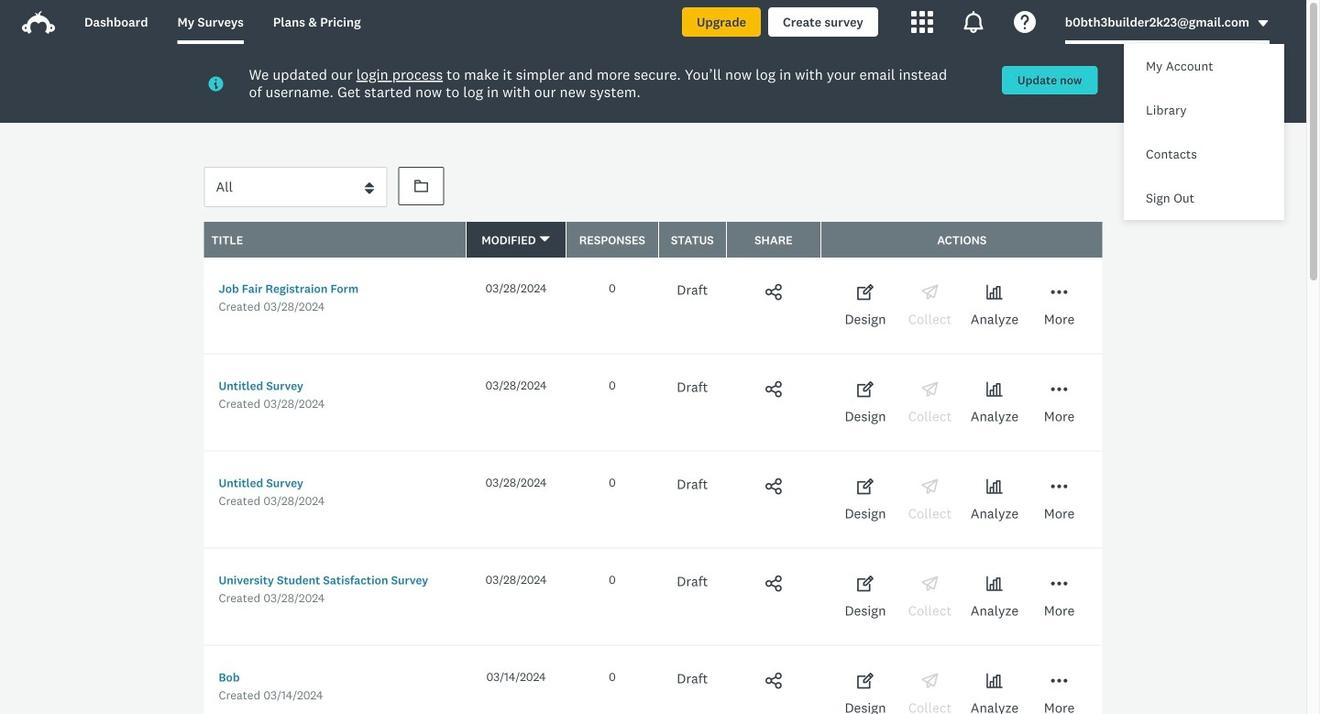 Task type: locate. For each thing, give the bounding box(es) containing it.
1 horizontal spatial products icon image
[[962, 11, 984, 33]]

dropdown arrow image
[[1257, 17, 1270, 30]]

1 products icon image from the left
[[911, 11, 933, 33]]

0 horizontal spatial products icon image
[[911, 11, 933, 33]]

2 products icon image from the left
[[962, 11, 984, 33]]

products icon image
[[911, 11, 933, 33], [962, 11, 984, 33]]



Task type: describe. For each thing, give the bounding box(es) containing it.
x image
[[1267, 79, 1279, 91]]

help icon image
[[1014, 11, 1036, 33]]

surveymonkey logo image
[[22, 11, 55, 34]]



Task type: vqa. For each thing, say whether or not it's contained in the screenshot.
right "Products Icon"
yes



